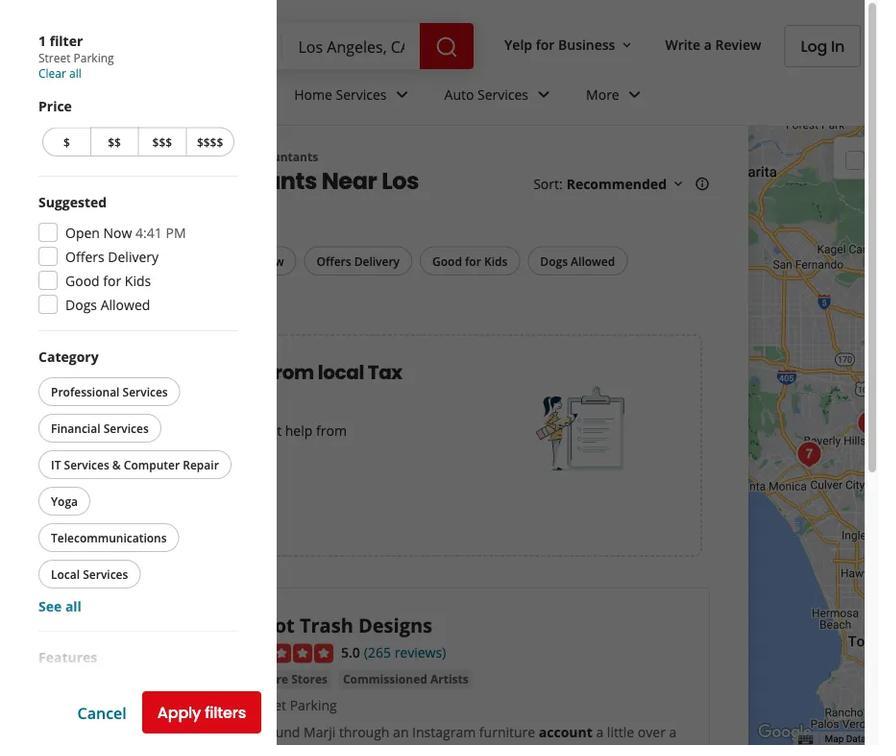 Task type: describe. For each thing, give the bounding box(es) containing it.
0 vertical spatial professional
[[94, 149, 165, 165]]

data
[[847, 734, 866, 746]]

5.0 link
[[341, 642, 360, 663]]

marji
[[304, 724, 336, 742]]

16 chevron right v2 image
[[223, 150, 238, 165]]

1 vertical spatial dogs
[[65, 296, 97, 314]]

16 speech v2 image
[[230, 726, 245, 741]]

services for 'home services' link
[[336, 85, 387, 103]]

platform
[[65, 727, 120, 745]]

open now button
[[213, 246, 297, 276]]

write
[[666, 35, 701, 53]]

"i found marji through an instagram furniture account
[[251, 724, 593, 742]]

yelp for business button
[[497, 27, 643, 62]]

now for open now 4:41 pm
[[103, 223, 132, 242]]

dogs inside button
[[541, 253, 568, 269]]

business
[[558, 35, 616, 53]]

features
[[38, 648, 97, 667]]

price group
[[38, 97, 238, 161]]

furniture
[[234, 672, 288, 688]]

a inside write a review link
[[704, 35, 712, 53]]

help
[[285, 421, 313, 440]]

little
[[607, 724, 635, 742]]

group containing features
[[38, 648, 238, 746]]

services for local services button
[[83, 567, 128, 583]]

surfas culinary district image
[[872, 435, 880, 473]]

16 filter v2 image
[[55, 255, 70, 270]]

review
[[716, 35, 762, 53]]

home services link
[[279, 69, 429, 125]]

repair
[[183, 457, 219, 473]]

write a review
[[666, 35, 762, 53]]

takeout
[[108, 703, 159, 721]]

yelp for yelp link
[[38, 149, 63, 165]]

"i
[[251, 724, 259, 742]]

yelp for yelp for business
[[505, 35, 533, 53]]

professional services button
[[38, 378, 180, 407]]

account
[[539, 724, 593, 742]]

open now
[[225, 253, 284, 269]]

24 chevron down v2 image for more
[[624, 83, 647, 106]]

offers down angeles, at the left
[[65, 248, 104, 266]]

estimates
[[168, 359, 264, 386]]

cancel button
[[77, 703, 127, 724]]

1 filter street parking clear all
[[38, 31, 114, 81]]

4:41
[[136, 223, 162, 242]]

0 horizontal spatial kids
[[125, 272, 151, 290]]

get
[[87, 501, 113, 522]]

google image
[[754, 721, 817, 746]]

good for kids button
[[420, 246, 520, 276]]

apply
[[157, 703, 201, 724]]

clear all link
[[38, 65, 81, 81]]

ago,
[[282, 743, 308, 746]]

auto services link
[[429, 69, 571, 125]]

an
[[393, 724, 409, 742]]

yoga button
[[38, 487, 90, 516]]

top
[[38, 165, 81, 197]]

not
[[259, 612, 295, 639]]

for inside good for kids button
[[465, 253, 481, 269]]

$$$$ button
[[186, 127, 235, 157]]

2 vertical spatial for
[[103, 272, 121, 290]]

trash
[[300, 612, 354, 639]]

1 vertical spatial from
[[316, 421, 347, 440]]

open for open now 4:41 pm
[[65, 223, 100, 242]]

delivery inside button
[[354, 253, 400, 269]]

commissioned artists link
[[339, 670, 473, 690]]

local
[[318, 359, 364, 386]]

offers inside street parking offers takeout platform delivery
[[65, 703, 104, 721]]

about
[[115, 421, 151, 440]]

price
[[38, 97, 72, 115]]

and inside a little over a year ago, and followed her..."
[[311, 743, 335, 746]]

log
[[801, 36, 828, 57]]

telecommunications
[[51, 530, 167, 546]]

5.0
[[341, 644, 360, 662]]

commissioned artists
[[343, 672, 469, 688]]

filters group
[[38, 246, 632, 277]]

now for open now
[[259, 253, 284, 269]]

see all
[[38, 597, 82, 616]]

professional services link
[[94, 149, 215, 165]]

keyboard shortcuts image
[[798, 736, 814, 745]]

through
[[339, 724, 390, 742]]

yoga
[[51, 494, 78, 509]]

1 vertical spatial all
[[65, 597, 82, 616]]

us
[[96, 421, 111, 440]]

furniture stores
[[234, 672, 328, 688]]

followed
[[339, 743, 393, 746]]

map
[[825, 734, 844, 746]]

free price estimates from local tax professionals image
[[536, 381, 632, 478]]

$$$ button
[[138, 127, 186, 157]]

0 horizontal spatial a
[[596, 724, 604, 742]]

artspace warehouse image
[[851, 405, 880, 444]]

financial services button
[[38, 414, 161, 443]]

offers inside button
[[317, 253, 351, 269]]

for inside the yelp for business button
[[536, 35, 555, 53]]

price
[[116, 359, 164, 386]]

started
[[117, 501, 171, 522]]

0 horizontal spatial good for kids
[[65, 272, 151, 290]]

sponsored
[[71, 441, 138, 459]]

angeles,
[[38, 196, 138, 228]]

delivery inside street parking offers takeout platform delivery
[[123, 727, 174, 745]]

financial services
[[51, 421, 149, 436]]

0 vertical spatial professional services
[[94, 149, 215, 165]]

accountants inside the top 10 best accountants near los angeles, california
[[168, 165, 317, 197]]

year
[[251, 743, 278, 746]]

0 horizontal spatial dogs allowed
[[65, 296, 150, 314]]

see
[[38, 597, 62, 616]]

map data
[[825, 734, 866, 746]]

auto
[[445, 85, 474, 103]]

her..."
[[396, 743, 433, 746]]

parking inside the 1 filter street parking clear all
[[74, 50, 114, 66]]

(265 reviews)
[[364, 644, 446, 662]]

business categories element
[[146, 69, 880, 125]]

stores
[[291, 672, 328, 688]]

$$$$
[[197, 134, 223, 150]]

tell
[[71, 421, 93, 440]]

all inside the 1 filter street parking clear all
[[69, 65, 81, 81]]

commissioned artists button
[[339, 670, 473, 690]]

open for open now
[[225, 253, 256, 269]]

chefs' toys image
[[791, 436, 829, 474]]



Task type: vqa. For each thing, say whether or not it's contained in the screenshot.
WRITE A REVIEW
yes



Task type: locate. For each thing, give the bounding box(es) containing it.
dogs down 16 filter v2 icon
[[65, 296, 97, 314]]

melrosemac image
[[859, 398, 880, 437]]

services for professional services button
[[123, 384, 168, 400]]

0 horizontal spatial offers delivery
[[65, 248, 159, 266]]

accountants down $$$$ button
[[168, 165, 317, 197]]

from left local
[[268, 359, 314, 386]]

a left little
[[596, 724, 604, 742]]

and
[[235, 421, 259, 440], [311, 743, 335, 746]]

and inside free price estimates from local tax professionals tell us about your project and get help from sponsored businesses.
[[235, 421, 259, 440]]

map region
[[536, 0, 880, 746]]

1 vertical spatial group
[[35, 347, 238, 616]]

2 horizontal spatial a
[[704, 35, 712, 53]]

services
[[336, 85, 387, 103], [478, 85, 529, 103], [168, 149, 215, 165], [123, 384, 168, 400], [103, 421, 149, 436], [64, 457, 109, 473], [83, 567, 128, 583]]

1 vertical spatial now
[[259, 253, 284, 269]]

0 horizontal spatial good
[[65, 272, 100, 290]]

services for it services & computer repair button
[[64, 457, 109, 473]]

yelp inside button
[[505, 35, 533, 53]]

1 horizontal spatial dogs
[[541, 253, 568, 269]]

kids inside button
[[484, 253, 508, 269]]

good down 1 all
[[65, 272, 100, 290]]

offers delivery down near
[[317, 253, 400, 269]]

apply filters button
[[142, 692, 261, 734]]

1 left all
[[87, 254, 92, 267]]

home
[[294, 85, 332, 103]]

0 vertical spatial for
[[536, 35, 555, 53]]

1 horizontal spatial from
[[316, 421, 347, 440]]

yelp for business
[[505, 35, 616, 53]]

dogs
[[541, 253, 568, 269], [65, 296, 97, 314]]

1 vertical spatial professional services
[[51, 384, 168, 400]]

1 vertical spatial good for kids
[[65, 272, 151, 290]]

and down marji
[[311, 743, 335, 746]]

2 24 chevron down v2 image from the left
[[624, 83, 647, 106]]

telecommunications button
[[38, 524, 179, 553]]

0 vertical spatial from
[[268, 359, 314, 386]]

1 horizontal spatial kids
[[484, 253, 508, 269]]

search image
[[436, 36, 459, 59]]

0 horizontal spatial open
[[65, 223, 100, 242]]

1 horizontal spatial open
[[225, 253, 256, 269]]

instagram
[[412, 724, 476, 742]]

2 vertical spatial group
[[38, 648, 238, 746]]

1 24 chevron down v2 image from the left
[[533, 83, 556, 106]]

16 chevron down v2 image
[[619, 37, 635, 53]]

log in link
[[785, 25, 861, 67]]

parking down filter
[[74, 50, 114, 66]]

1 vertical spatial kids
[[125, 272, 151, 290]]

artists
[[431, 672, 469, 688]]

furniture stores button
[[230, 670, 332, 690]]

delivery
[[108, 248, 159, 266], [354, 253, 400, 269], [123, 727, 174, 745]]

1 for filter
[[38, 31, 46, 50]]

$ button
[[42, 127, 90, 157]]

0 horizontal spatial and
[[235, 421, 259, 440]]

professional inside professional services button
[[51, 384, 120, 400]]

1 horizontal spatial allowed
[[571, 253, 615, 269]]

dogs down sort:
[[541, 253, 568, 269]]

professionals
[[71, 386, 199, 413]]

1 vertical spatial yelp
[[38, 149, 63, 165]]

0 vertical spatial group
[[38, 192, 238, 315]]

from
[[268, 359, 314, 386], [316, 421, 347, 440]]

services for the financial services button
[[103, 421, 149, 436]]

group containing category
[[35, 347, 238, 616]]

parking for street parking
[[290, 697, 337, 715]]

offers delivery button
[[304, 246, 412, 276]]

open now 4:41 pm
[[65, 223, 186, 242]]

0 horizontal spatial 24 chevron down v2 image
[[533, 83, 556, 106]]

in
[[831, 36, 845, 57]]

5 star rating image
[[230, 644, 334, 664]]

kids left dogs allowed button
[[484, 253, 508, 269]]

street up cancel
[[65, 679, 105, 697]]

1 horizontal spatial 24 chevron down v2 image
[[624, 83, 647, 106]]

2 horizontal spatial for
[[536, 35, 555, 53]]

project
[[187, 421, 231, 440]]

its not trash designs link
[[230, 612, 433, 639]]

1 vertical spatial dogs allowed
[[65, 296, 150, 314]]

0 horizontal spatial allowed
[[101, 296, 150, 314]]

cancel
[[77, 703, 127, 724]]

0 vertical spatial dogs
[[541, 253, 568, 269]]

None search field
[[146, 23, 478, 69]]

1 horizontal spatial a
[[670, 724, 677, 742]]

get started button
[[71, 490, 187, 532]]

businesses.
[[142, 441, 214, 459]]

offers delivery inside button
[[317, 253, 400, 269]]

local services button
[[38, 560, 141, 589]]

its
[[230, 612, 254, 639]]

accountants right 16 chevron right v2 image
[[246, 149, 318, 165]]

24 chevron down v2 image inside auto services 'link'
[[533, 83, 556, 106]]

parking inside street parking offers takeout platform delivery
[[108, 679, 158, 697]]

services for auto services 'link' on the top of the page
[[478, 85, 529, 103]]

parking
[[74, 50, 114, 66], [108, 679, 158, 697], [290, 697, 337, 715]]

1 horizontal spatial dogs allowed
[[541, 253, 615, 269]]

good right offers delivery button
[[433, 253, 462, 269]]

professional services inside button
[[51, 384, 168, 400]]

accountants link
[[246, 149, 318, 165]]

24 chevron down v2 image down yelp for business
[[533, 83, 556, 106]]

filters
[[205, 703, 246, 724]]

1 left filter
[[38, 31, 46, 50]]

parking up takeout
[[108, 679, 158, 697]]

a little over a year ago, and followed her..."
[[251, 724, 677, 746]]

$$$
[[152, 134, 172, 150]]

0 horizontal spatial for
[[103, 272, 121, 290]]

from right help
[[316, 421, 347, 440]]

parking down stores
[[290, 697, 337, 715]]

yelp left $
[[38, 149, 63, 165]]

sort:
[[534, 175, 563, 193]]

24 chevron down v2 image right more
[[624, 83, 647, 106]]

(265 reviews) link
[[364, 642, 446, 663]]

kids down 4:41
[[125, 272, 151, 290]]

apply filters
[[157, 703, 246, 724]]

parking for street parking offers takeout platform delivery
[[108, 679, 158, 697]]

16 info v2 image
[[695, 177, 710, 192]]

open inside button
[[225, 253, 256, 269]]

a right write
[[704, 35, 712, 53]]

0 vertical spatial 1
[[38, 31, 46, 50]]

0 horizontal spatial now
[[103, 223, 132, 242]]

log in
[[801, 36, 845, 57]]

1 vertical spatial good
[[65, 272, 100, 290]]

0 horizontal spatial yelp
[[38, 149, 63, 165]]

10
[[86, 165, 109, 197]]

24 chevron down v2 image inside more link
[[624, 83, 647, 106]]

your
[[155, 421, 184, 440]]

1 vertical spatial for
[[465, 253, 481, 269]]

0 horizontal spatial from
[[268, 359, 314, 386]]

street for street parking
[[249, 697, 286, 715]]

open down suggested
[[65, 223, 100, 242]]

open down "california"
[[225, 253, 256, 269]]

0 vertical spatial open
[[65, 223, 100, 242]]

for
[[536, 35, 555, 53], [465, 253, 481, 269], [103, 272, 121, 290]]

a right the over
[[670, 724, 677, 742]]

16 chevron right v2 image
[[71, 150, 86, 165]]

suggested
[[38, 193, 107, 211]]

now down the top 10 best accountants near los angeles, california
[[259, 253, 284, 269]]

1 horizontal spatial offers delivery
[[317, 253, 400, 269]]

1 vertical spatial professional
[[51, 384, 120, 400]]

24 chevron down v2 image for auto services
[[533, 83, 556, 106]]

0 horizontal spatial 1
[[38, 31, 46, 50]]

open
[[65, 223, 100, 242], [225, 253, 256, 269]]

0 vertical spatial now
[[103, 223, 132, 242]]

clear
[[38, 65, 66, 81]]

and left get
[[235, 421, 259, 440]]

allowed inside button
[[571, 253, 615, 269]]

1 vertical spatial and
[[311, 743, 335, 746]]

services inside 'link'
[[478, 85, 529, 103]]

0 vertical spatial kids
[[484, 253, 508, 269]]

street parking
[[249, 697, 337, 715]]

dogs allowed down all
[[65, 296, 150, 314]]

group
[[38, 192, 238, 315], [35, 347, 238, 616], [38, 648, 238, 746]]

yelp up business categories element
[[505, 35, 533, 53]]

now inside button
[[259, 253, 284, 269]]

open inside group
[[65, 223, 100, 242]]

1 horizontal spatial yelp
[[505, 35, 533, 53]]

0 horizontal spatial dogs
[[65, 296, 97, 314]]

offers delivery down open now 4:41 pm
[[65, 248, 159, 266]]

1 vertical spatial allowed
[[101, 296, 150, 314]]

1 horizontal spatial now
[[259, 253, 284, 269]]

offers up "platform"
[[65, 703, 104, 721]]

1 inside the 1 filter street parking clear all
[[38, 31, 46, 50]]

dogs allowed inside button
[[541, 253, 615, 269]]

0 vertical spatial good for kids
[[433, 253, 508, 269]]

street inside the 1 filter street parking clear all
[[38, 50, 71, 66]]

its not trash designs image
[[62, 612, 207, 746]]

over
[[638, 724, 666, 742]]

delivery down takeout
[[123, 727, 174, 745]]

0 vertical spatial allowed
[[571, 253, 615, 269]]

0 vertical spatial yelp
[[505, 35, 533, 53]]

16 checkmark v2 image
[[230, 699, 245, 714]]

$
[[63, 134, 70, 150]]

best
[[113, 165, 163, 197]]

0 vertical spatial good
[[433, 253, 462, 269]]

0 vertical spatial and
[[235, 421, 259, 440]]

offers right open now button
[[317, 253, 351, 269]]

delivery down open now 4:41 pm
[[108, 248, 159, 266]]

yelp link
[[38, 149, 63, 165]]

more
[[586, 85, 620, 103]]

street down filter
[[38, 50, 71, 66]]

0 vertical spatial dogs allowed
[[541, 253, 615, 269]]

all right clear
[[69, 65, 81, 81]]

group containing suggested
[[38, 192, 238, 315]]

near
[[322, 165, 377, 197]]

1 horizontal spatial for
[[465, 253, 481, 269]]

local services
[[51, 567, 128, 583]]

1 all
[[87, 253, 115, 269]]

1 horizontal spatial good for kids
[[433, 253, 508, 269]]

top 10 best accountants near los angeles, california
[[38, 165, 419, 228]]

street down the furniture
[[249, 697, 286, 715]]

its not trash designs
[[230, 612, 433, 639]]

now up all
[[103, 223, 132, 242]]

filter
[[50, 31, 83, 50]]

get started
[[87, 501, 171, 522]]

delivery down los
[[354, 253, 400, 269]]

map data button
[[825, 733, 866, 746]]

dogs allowed
[[541, 253, 615, 269], [65, 296, 150, 314]]

furniture stores link
[[230, 670, 332, 690]]

financial
[[51, 421, 100, 436]]

free
[[71, 359, 112, 386]]

1 horizontal spatial 1
[[87, 254, 92, 267]]

24 chevron down v2 image
[[391, 83, 414, 106]]

street inside street parking offers takeout platform delivery
[[65, 679, 105, 697]]

dogs allowed down sort:
[[541, 253, 615, 269]]

good for kids inside button
[[433, 253, 508, 269]]

see all button
[[38, 597, 82, 616]]

spectrum image
[[868, 384, 880, 422]]

1 horizontal spatial good
[[433, 253, 462, 269]]

street for street parking offers takeout platform delivery
[[65, 679, 105, 697]]

pm
[[166, 223, 186, 242]]

los
[[382, 165, 419, 197]]

all right see at bottom left
[[65, 597, 82, 616]]

1 horizontal spatial and
[[311, 743, 335, 746]]

0 vertical spatial all
[[69, 65, 81, 81]]

1 for all
[[87, 254, 92, 267]]

good inside button
[[433, 253, 462, 269]]

1 inside 1 all
[[87, 254, 92, 267]]

24 chevron down v2 image
[[533, 83, 556, 106], [624, 83, 647, 106]]

computer
[[124, 457, 180, 473]]

it services & computer repair button
[[38, 451, 231, 480]]

1 vertical spatial 1
[[87, 254, 92, 267]]

1 vertical spatial open
[[225, 253, 256, 269]]

free price estimates from local tax professionals tell us about your project and get help from sponsored businesses.
[[71, 359, 402, 459]]



